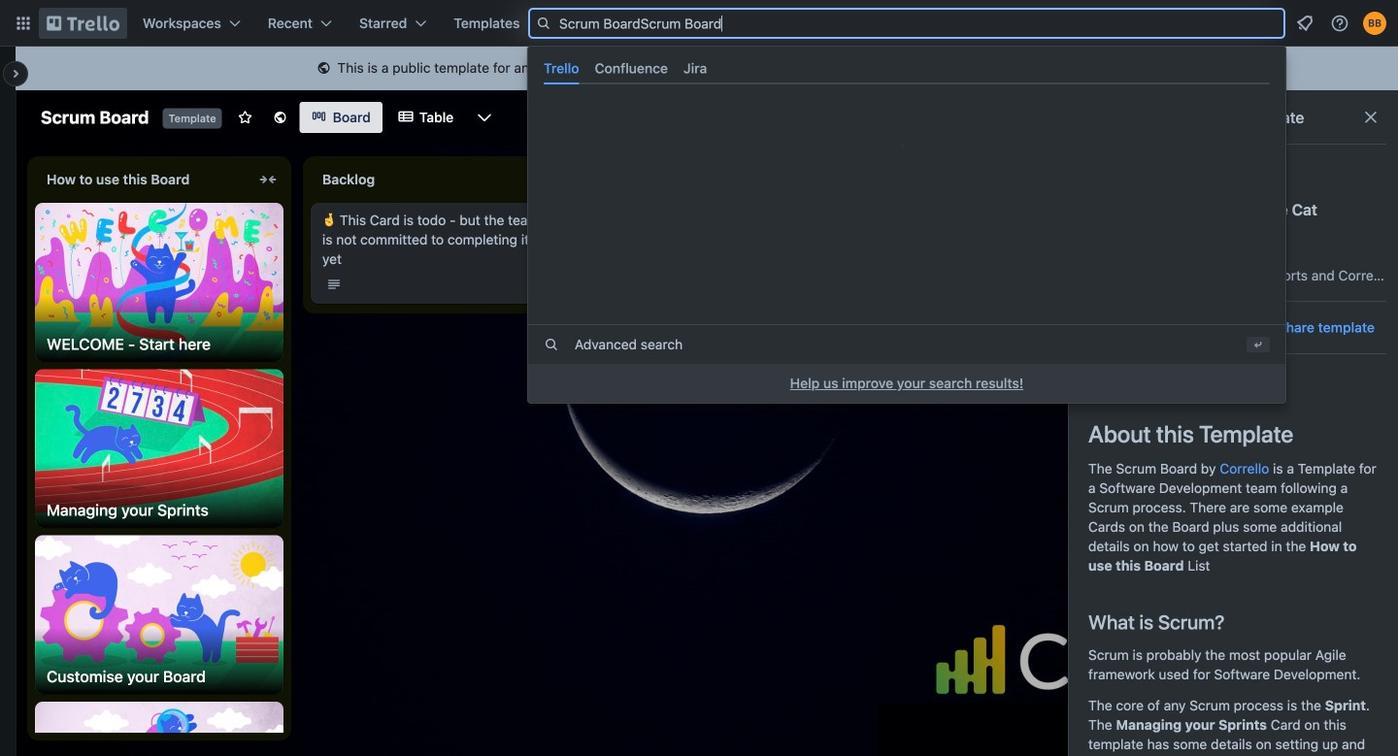 Task type: locate. For each thing, give the bounding box(es) containing it.
customize views image
[[475, 108, 494, 127]]

robin warren (blue cat reports) (robinwarren) image
[[1029, 104, 1057, 131]]

collapse list image
[[256, 168, 280, 191]]

search image
[[536, 16, 552, 31]]

2 tab from the left
[[587, 52, 676, 85]]

tab
[[536, 52, 587, 85], [587, 52, 676, 85], [676, 52, 715, 85]]

bob builder (bobbuilder40) image
[[1363, 12, 1387, 35]]

back to home image
[[47, 8, 119, 39]]

None text field
[[35, 164, 252, 195]]

None text field
[[311, 164, 528, 195]]

tab list
[[536, 52, 1278, 85]]



Task type: describe. For each thing, give the bounding box(es) containing it.
Search Trello field
[[528, 8, 1286, 39]]

1 tab from the left
[[536, 52, 587, 85]]

open information menu image
[[1330, 14, 1350, 33]]

Board name text field
[[31, 102, 159, 133]]

3 tab from the left
[[676, 52, 715, 85]]

star or unstar board image
[[238, 110, 253, 125]]

0 notifications image
[[1293, 12, 1317, 35]]

public image
[[273, 110, 288, 125]]

advanced search image
[[544, 337, 559, 353]]

primary element
[[0, 0, 1398, 47]]

sm image
[[314, 59, 334, 79]]



Task type: vqa. For each thing, say whether or not it's contained in the screenshot.
Customize views icon
yes



